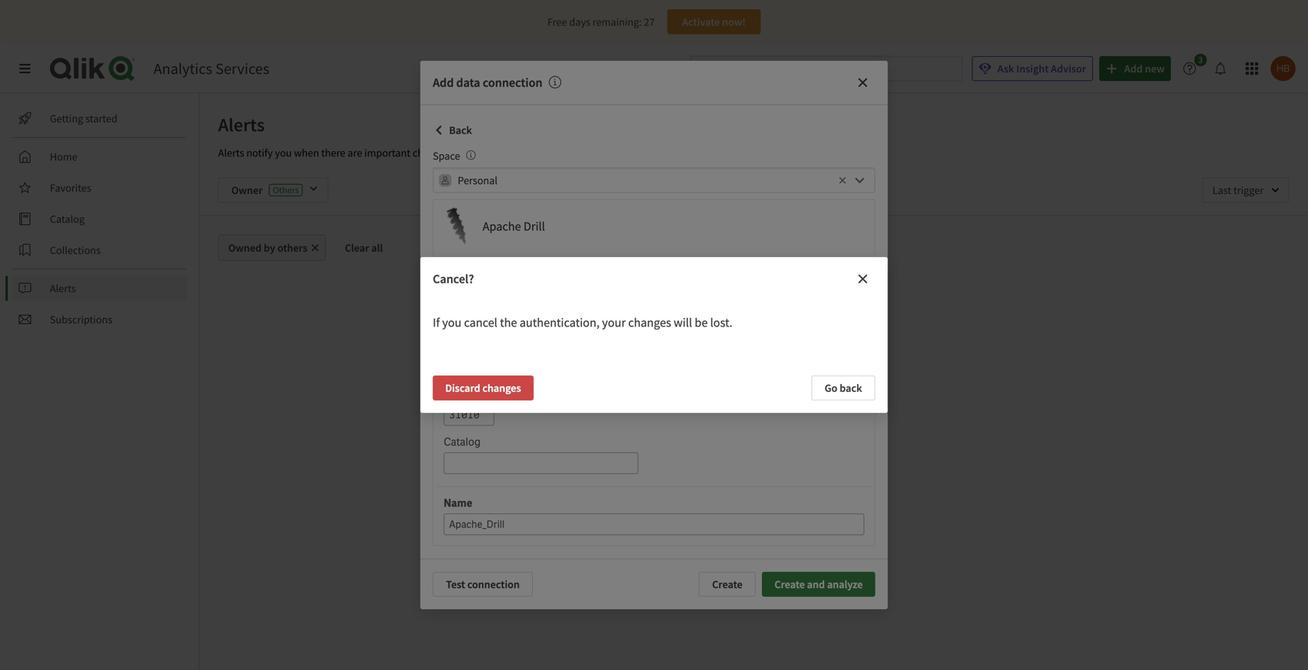 Task type: locate. For each thing, give the bounding box(es) containing it.
choose the space to which you would like to add this connection. a space allows you to share and control access to items. image
[[466, 150, 476, 160]]

go back
[[825, 381, 862, 395]]

you left when
[[275, 146, 292, 160]]

apache drill
[[483, 219, 545, 234]]

you down no
[[720, 443, 737, 457]]

2 horizontal spatial changes
[[628, 315, 671, 330]]

collections
[[50, 243, 101, 257]]

will
[[674, 315, 692, 330]]

choose the space to which you would like to add this connection. a space allows you to share and control access to items. tooltip
[[460, 149, 476, 163]]

you right if
[[442, 315, 462, 330]]

what
[[846, 427, 869, 441]]

in
[[453, 146, 461, 160]]

owned by others button
[[218, 235, 326, 261]]

1 horizontal spatial are
[[739, 443, 753, 457]]

1 vertical spatial are
[[739, 443, 753, 457]]

there
[[321, 146, 345, 160]]

ask insight advisor
[[998, 62, 1086, 76]]

navigation pane element
[[0, 100, 199, 338]]

create and analyze
[[775, 577, 863, 591]]

results
[[737, 406, 773, 422]]

2 vertical spatial you
[[720, 443, 737, 457]]

analytics
[[154, 59, 212, 78]]

1 horizontal spatial your
[[602, 315, 626, 330]]

close sidebar menu image
[[19, 62, 31, 75]]

catalog
[[50, 212, 85, 226]]

2 vertical spatial alerts
[[50, 281, 76, 295]]

0 horizontal spatial your
[[463, 146, 484, 160]]

0 horizontal spatial are
[[348, 146, 362, 160]]

your right in
[[463, 146, 484, 160]]

alerts up subscriptions
[[50, 281, 76, 295]]

be
[[695, 315, 708, 330]]

0 horizontal spatial changes
[[413, 146, 450, 160]]

1 horizontal spatial create
[[775, 577, 805, 591]]

you inside no results found try adjusting your search or filters to find what you are looking for.
[[720, 443, 737, 457]]

1 horizontal spatial you
[[442, 315, 462, 330]]

connection right test
[[467, 577, 520, 591]]

analytics services element
[[154, 59, 269, 78]]

advisor
[[1051, 62, 1086, 76]]

owned
[[228, 241, 262, 255]]

1 vertical spatial changes
[[628, 315, 671, 330]]

1 vertical spatial you
[[442, 315, 462, 330]]

discard changes button
[[433, 376, 534, 401]]

alerts notify you when there are important changes in your data.
[[218, 146, 509, 160]]

apache drill image
[[438, 208, 475, 245]]

alerts link
[[12, 276, 187, 301]]

notify
[[246, 146, 273, 160]]

are right the there in the top left of the page
[[348, 146, 362, 160]]

1 vertical spatial connection
[[467, 577, 520, 591]]

apache
[[483, 219, 521, 234]]

days
[[569, 15, 591, 29]]

changes right discard
[[483, 381, 521, 395]]

your right authentication,
[[602, 315, 626, 330]]

2 horizontal spatial you
[[720, 443, 737, 457]]

create for create
[[712, 577, 743, 591]]

2 create from the left
[[775, 577, 805, 591]]

test connection
[[446, 577, 520, 591]]

to
[[814, 427, 824, 441]]

search
[[742, 427, 772, 441]]

by
[[264, 241, 275, 255]]

create
[[712, 577, 743, 591], [775, 577, 805, 591]]

1 vertical spatial your
[[602, 315, 626, 330]]

0 horizontal spatial create
[[712, 577, 743, 591]]

if
[[433, 315, 440, 330]]

home link
[[12, 144, 187, 169]]

your inside no results found try adjusting your search or filters to find what you are looking for.
[[719, 427, 740, 441]]

1 horizontal spatial changes
[[483, 381, 521, 395]]

filters region
[[199, 165, 1308, 215]]

free
[[547, 15, 567, 29]]

authentication,
[[520, 315, 600, 330]]

free days remaining: 27
[[547, 15, 655, 29]]

when
[[294, 146, 319, 160]]

ask insight advisor button
[[972, 56, 1093, 81]]

last trigger image
[[1203, 178, 1290, 203]]

test connection button
[[433, 572, 533, 597]]

are
[[348, 146, 362, 160], [739, 443, 753, 457]]

create button
[[699, 572, 756, 597]]

0 horizontal spatial you
[[275, 146, 292, 160]]

found
[[776, 406, 807, 422]]

analyze
[[827, 577, 863, 591]]

1 vertical spatial alerts
[[218, 146, 244, 160]]

2 vertical spatial your
[[719, 427, 740, 441]]

your for no results found try adjusting your search or filters to find what you are looking for.
[[719, 427, 740, 441]]

important
[[364, 146, 411, 160]]

cancel?
[[433, 271, 474, 287]]

connection
[[483, 75, 543, 90], [467, 577, 520, 591]]

no results found try adjusting your search or filters to find what you are looking for.
[[658, 406, 869, 457]]

are down "search" in the right bottom of the page
[[739, 443, 753, 457]]

your
[[463, 146, 484, 160], [602, 315, 626, 330], [719, 427, 740, 441]]

changes left will on the right top of the page
[[628, 315, 671, 330]]

getting started link
[[12, 106, 187, 131]]

connection right data on the top of the page
[[483, 75, 543, 90]]

all
[[371, 241, 383, 255]]

back
[[449, 123, 472, 137]]

alerts left notify
[[218, 146, 244, 160]]

cancel
[[464, 315, 498, 330]]

adjusting
[[675, 427, 717, 441]]

add data connection dialog
[[420, 61, 888, 609]]

connection inside test connection button
[[467, 577, 520, 591]]

looking
[[756, 443, 790, 457]]

your down no
[[719, 427, 740, 441]]

filters
[[786, 427, 812, 441]]

data.
[[486, 146, 509, 160]]

your inside cancel? "dialog"
[[602, 315, 626, 330]]

alerts
[[218, 113, 265, 136], [218, 146, 244, 160], [50, 281, 76, 295]]

alerts up notify
[[218, 113, 265, 136]]

2 vertical spatial changes
[[483, 381, 521, 395]]

insight
[[1017, 62, 1049, 76]]

1 create from the left
[[712, 577, 743, 591]]

and
[[807, 577, 825, 591]]

2 horizontal spatial your
[[719, 427, 740, 441]]

you
[[275, 146, 292, 160], [442, 315, 462, 330], [720, 443, 737, 457]]

changes left in
[[413, 146, 450, 160]]

changes
[[413, 146, 450, 160], [628, 315, 671, 330], [483, 381, 521, 395]]

find
[[826, 427, 844, 441]]



Task type: vqa. For each thing, say whether or not it's contained in the screenshot.
Create and analyze button
yes



Task type: describe. For each thing, give the bounding box(es) containing it.
clear all
[[345, 241, 383, 255]]

now!
[[722, 15, 746, 29]]

no
[[719, 406, 734, 422]]

test
[[446, 577, 465, 591]]

you inside cancel? "dialog"
[[442, 315, 462, 330]]

add
[[433, 75, 454, 90]]

add data connection
[[433, 75, 543, 90]]

favorites link
[[12, 175, 187, 200]]

27
[[644, 15, 655, 29]]

try
[[658, 427, 672, 441]]

ask
[[998, 62, 1014, 76]]

or
[[774, 427, 784, 441]]

for.
[[792, 443, 807, 457]]

analytics services
[[154, 59, 269, 78]]

0 vertical spatial connection
[[483, 75, 543, 90]]

subscriptions
[[50, 312, 112, 327]]

lost.
[[710, 315, 733, 330]]

back button
[[433, 118, 472, 143]]

0 vertical spatial changes
[[413, 146, 450, 160]]

0 vertical spatial you
[[275, 146, 292, 160]]

clear all button
[[332, 235, 395, 261]]

activate now!
[[682, 15, 746, 29]]

clear
[[345, 241, 369, 255]]

0 vertical spatial your
[[463, 146, 484, 160]]

changes inside button
[[483, 381, 521, 395]]

go back button
[[812, 376, 875, 401]]

remaining:
[[593, 15, 642, 29]]

discard
[[445, 381, 480, 395]]

go
[[825, 381, 838, 395]]

space
[[433, 149, 460, 163]]

Search text field
[[715, 56, 963, 81]]

catalog link
[[12, 207, 187, 231]]

create and analyze button
[[762, 572, 875, 597]]

started
[[85, 111, 117, 125]]

0 vertical spatial are
[[348, 146, 362, 160]]

subscriptions link
[[12, 307, 187, 332]]

getting started
[[50, 111, 117, 125]]

back
[[840, 381, 862, 395]]

others
[[277, 241, 307, 255]]

activate
[[682, 15, 720, 29]]

getting
[[50, 111, 83, 125]]

services
[[215, 59, 269, 78]]

the
[[500, 315, 517, 330]]

alerts inside navigation pane element
[[50, 281, 76, 295]]

data
[[456, 75, 480, 90]]

your for if you cancel the authentication, your changes will be lost.
[[602, 315, 626, 330]]

drill
[[524, 219, 545, 234]]

collections link
[[12, 238, 187, 263]]

activate now! link
[[667, 9, 761, 34]]

home
[[50, 150, 77, 164]]

owned by others
[[228, 241, 307, 255]]

cancel? dialog
[[420, 257, 888, 413]]

are inside no results found try adjusting your search or filters to find what you are looking for.
[[739, 443, 753, 457]]

if you cancel the authentication, your changes will be lost.
[[433, 315, 733, 330]]

0 vertical spatial alerts
[[218, 113, 265, 136]]

favorites
[[50, 181, 91, 195]]

discard changes
[[445, 381, 521, 395]]

create for create and analyze
[[775, 577, 805, 591]]



